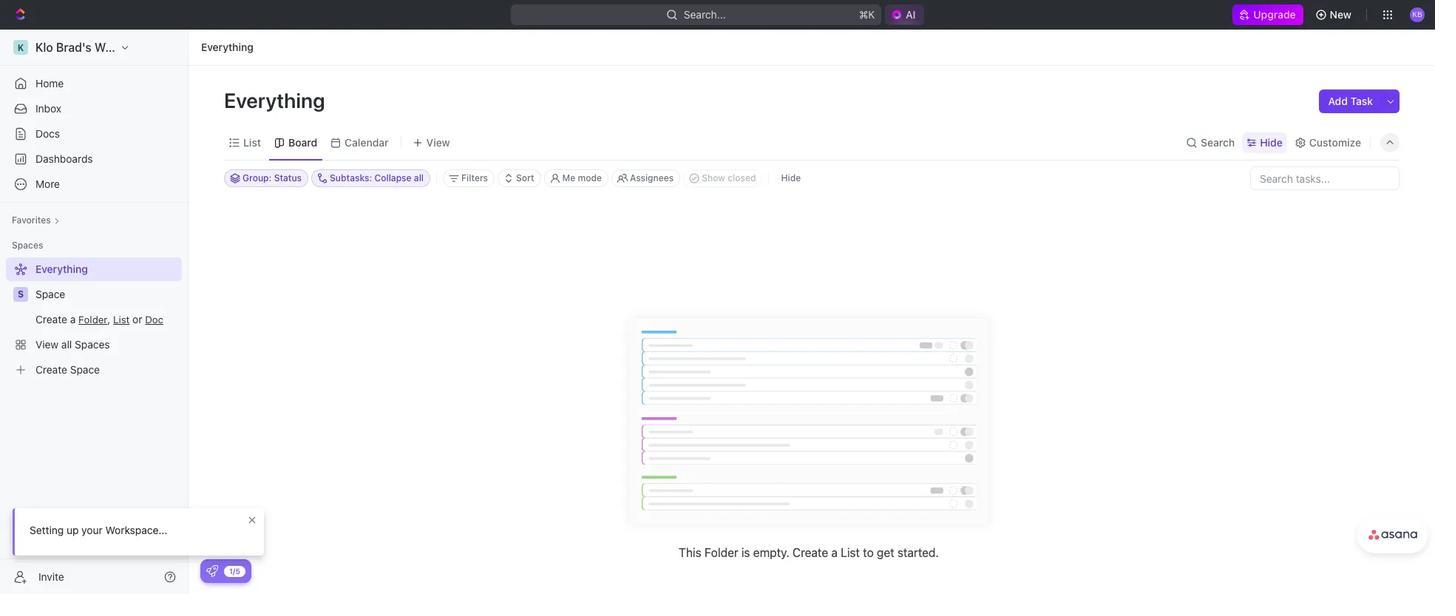 Task type: vqa. For each thing, say whether or not it's contained in the screenshot.
user group icon to the right
no



Task type: locate. For each thing, give the bounding box(es) containing it.
kb
[[1413, 10, 1423, 19]]

a left folder button in the bottom left of the page
[[70, 313, 76, 325]]

this folder is empty. create a list to get started.
[[679, 546, 939, 559]]

0 horizontal spatial list
[[113, 314, 130, 325]]

1 vertical spatial hide
[[782, 172, 801, 183]]

view
[[427, 136, 450, 148], [36, 338, 59, 351]]

sort
[[516, 172, 535, 183]]

all
[[414, 172, 424, 183], [61, 338, 72, 351]]

0 vertical spatial list
[[243, 136, 261, 148]]

⌘k
[[859, 8, 876, 21]]

a left to
[[832, 546, 838, 559]]

assignees
[[630, 172, 674, 183]]

1 vertical spatial space
[[70, 363, 100, 376]]

1 vertical spatial spaces
[[75, 338, 110, 351]]

view inside button
[[427, 136, 450, 148]]

hide inside hide button
[[782, 172, 801, 183]]

create down view all spaces
[[36, 363, 67, 376]]

add
[[1329, 95, 1349, 107]]

1 horizontal spatial a
[[832, 546, 838, 559]]

2 horizontal spatial list
[[841, 546, 860, 559]]

space
[[36, 288, 65, 300], [70, 363, 100, 376]]

spaces inside tree
[[75, 338, 110, 351]]

0 vertical spatial everything link
[[198, 38, 257, 56]]

brad's
[[56, 41, 92, 54]]

create space link
[[6, 358, 179, 382]]

workspace...
[[105, 524, 167, 536]]

0 horizontal spatial folder
[[78, 314, 107, 325]]

status
[[274, 172, 302, 183]]

0 vertical spatial create
[[36, 313, 67, 325]]

space inside 'link'
[[36, 288, 65, 300]]

view up 'create space' at the bottom
[[36, 338, 59, 351]]

view all spaces link
[[6, 333, 179, 357]]

create up view all spaces
[[36, 313, 67, 325]]

1 horizontal spatial view
[[427, 136, 450, 148]]

folder up view all spaces link
[[78, 314, 107, 325]]

0 horizontal spatial space
[[36, 288, 65, 300]]

customize button
[[1291, 132, 1366, 153]]

me mode
[[563, 172, 602, 183]]

list right ,
[[113, 314, 130, 325]]

show closed
[[702, 172, 756, 183]]

spaces down folder button in the bottom left of the page
[[75, 338, 110, 351]]

a
[[70, 313, 76, 325], [832, 546, 838, 559]]

inbox link
[[6, 97, 182, 121]]

list left to
[[841, 546, 860, 559]]

0 vertical spatial view
[[427, 136, 450, 148]]

home link
[[6, 72, 182, 95]]

create right empty.
[[793, 546, 829, 559]]

everything
[[201, 41, 254, 53], [224, 88, 330, 112], [36, 263, 88, 275]]

0 vertical spatial folder
[[78, 314, 107, 325]]

1 horizontal spatial spaces
[[75, 338, 110, 351]]

tree
[[6, 257, 182, 382]]

0 vertical spatial space
[[36, 288, 65, 300]]

everything for everything link to the left
[[36, 263, 88, 275]]

board link
[[286, 132, 317, 153]]

0 vertical spatial spaces
[[12, 240, 43, 251]]

0 vertical spatial hide
[[1261, 136, 1283, 148]]

1 vertical spatial create
[[36, 363, 67, 376]]

new
[[1331, 8, 1352, 21]]

group: status
[[243, 172, 302, 183]]

hide
[[1261, 136, 1283, 148], [782, 172, 801, 183]]

more button
[[6, 172, 182, 196]]

Search tasks... text field
[[1252, 167, 1400, 189]]

search
[[1201, 136, 1236, 148]]

0 horizontal spatial hide
[[782, 172, 801, 183]]

upgrade link
[[1233, 4, 1304, 25]]

0 horizontal spatial all
[[61, 338, 72, 351]]

1 vertical spatial everything
[[224, 88, 330, 112]]

show closed button
[[684, 169, 763, 187]]

view for view all spaces
[[36, 338, 59, 351]]

1 vertical spatial everything link
[[6, 257, 179, 281]]

onboarding checklist button image
[[206, 565, 218, 577]]

everything link
[[198, 38, 257, 56], [6, 257, 179, 281]]

add task
[[1329, 95, 1374, 107]]

0 vertical spatial all
[[414, 172, 424, 183]]

spaces
[[12, 240, 43, 251], [75, 338, 110, 351]]

2 vertical spatial everything
[[36, 263, 88, 275]]

group:
[[243, 172, 272, 183]]

1 horizontal spatial space
[[70, 363, 100, 376]]

list
[[243, 136, 261, 148], [113, 314, 130, 325], [841, 546, 860, 559]]

tree inside 'sidebar' navigation
[[6, 257, 182, 382]]

1 horizontal spatial hide
[[1261, 136, 1283, 148]]

favorites
[[12, 215, 51, 226]]

folder left is
[[705, 546, 739, 559]]

1 horizontal spatial folder
[[705, 546, 739, 559]]

1 vertical spatial a
[[832, 546, 838, 559]]

all up 'create space' at the bottom
[[61, 338, 72, 351]]

hide right search
[[1261, 136, 1283, 148]]

spaces down favorites
[[12, 240, 43, 251]]

all inside tree
[[61, 338, 72, 351]]

sidebar navigation
[[0, 30, 192, 594]]

or
[[132, 313, 142, 325]]

upgrade
[[1254, 8, 1297, 21]]

everything inside tree
[[36, 263, 88, 275]]

1 vertical spatial all
[[61, 338, 72, 351]]

empty.
[[754, 546, 790, 559]]

1 horizontal spatial list
[[243, 136, 261, 148]]

folder inside create a folder , list or doc
[[78, 314, 107, 325]]

hide right closed
[[782, 172, 801, 183]]

list up 'group:'
[[243, 136, 261, 148]]

0 horizontal spatial view
[[36, 338, 59, 351]]

view inside tree
[[36, 338, 59, 351]]

2 vertical spatial create
[[793, 546, 829, 559]]

this
[[679, 546, 702, 559]]

doc
[[145, 314, 163, 325]]

filters button
[[443, 169, 495, 187]]

folder
[[78, 314, 107, 325], [705, 546, 739, 559]]

up
[[67, 524, 79, 536]]

k
[[18, 42, 24, 53]]

space down view all spaces link
[[70, 363, 100, 376]]

list button
[[113, 314, 130, 325]]

klo brad's workspace, , element
[[13, 40, 28, 55]]

0 horizontal spatial a
[[70, 313, 76, 325]]

0 vertical spatial a
[[70, 313, 76, 325]]

all right 'collapse'
[[414, 172, 424, 183]]

docs link
[[6, 122, 182, 146]]

space right the space, , element
[[36, 288, 65, 300]]

1 vertical spatial view
[[36, 338, 59, 351]]

everything for everything link to the right
[[201, 41, 254, 53]]

tree containing everything
[[6, 257, 182, 382]]

home
[[36, 77, 64, 90]]

list link
[[240, 132, 261, 153]]

search...
[[684, 8, 726, 21]]

view up filters dropdown button
[[427, 136, 450, 148]]

1 vertical spatial folder
[[705, 546, 739, 559]]

0 vertical spatial everything
[[201, 41, 254, 53]]

closed
[[728, 172, 756, 183]]

inbox
[[36, 102, 61, 115]]

1 vertical spatial list
[[113, 314, 130, 325]]

task
[[1351, 95, 1374, 107]]

favorites button
[[6, 212, 66, 229]]



Task type: describe. For each thing, give the bounding box(es) containing it.
0 horizontal spatial everything link
[[6, 257, 179, 281]]

kb button
[[1406, 3, 1430, 27]]

klo
[[36, 41, 53, 54]]

me mode button
[[544, 169, 609, 187]]

folder button
[[78, 314, 107, 325]]

is
[[742, 546, 751, 559]]

view button
[[407, 125, 455, 160]]

create for create space
[[36, 363, 67, 376]]

dashboards
[[36, 152, 93, 165]]

filters
[[462, 172, 488, 183]]

subtasks:
[[330, 172, 372, 183]]

show
[[702, 172, 726, 183]]

create a folder , list or doc
[[36, 313, 163, 325]]

subtasks: collapse all
[[330, 172, 424, 183]]

a inside tree
[[70, 313, 76, 325]]

onboarding checklist button element
[[206, 565, 218, 577]]

customize
[[1310, 136, 1362, 148]]

0 horizontal spatial spaces
[[12, 240, 43, 251]]

space, , element
[[13, 287, 28, 302]]

your
[[82, 524, 103, 536]]

ai button
[[885, 4, 925, 25]]

1/5
[[229, 566, 240, 575]]

mode
[[578, 172, 602, 183]]

doc button
[[145, 314, 163, 325]]

started.
[[898, 546, 939, 559]]

assignees button
[[612, 169, 681, 187]]

to
[[863, 546, 874, 559]]

calendar link
[[342, 132, 389, 153]]

calendar
[[345, 136, 389, 148]]

s
[[18, 289, 24, 300]]

,
[[107, 313, 110, 325]]

collapse
[[375, 172, 412, 183]]

search button
[[1182, 132, 1240, 153]]

ai
[[906, 8, 916, 21]]

view for view
[[427, 136, 450, 148]]

view all spaces
[[36, 338, 110, 351]]

setting
[[30, 524, 64, 536]]

more
[[36, 178, 60, 190]]

list inside create a folder , list or doc
[[113, 314, 130, 325]]

workspace
[[95, 41, 156, 54]]

1 horizontal spatial everything link
[[198, 38, 257, 56]]

get
[[877, 546, 895, 559]]

add task button
[[1320, 90, 1383, 113]]

dashboards link
[[6, 147, 182, 171]]

hide inside hide dropdown button
[[1261, 136, 1283, 148]]

me
[[563, 172, 576, 183]]

sort button
[[498, 169, 541, 187]]

invite
[[38, 570, 64, 583]]

space link
[[36, 283, 179, 306]]

hide button
[[1243, 132, 1288, 153]]

view button
[[407, 132, 455, 153]]

board
[[288, 136, 317, 148]]

2 vertical spatial list
[[841, 546, 860, 559]]

klo brad's workspace
[[36, 41, 156, 54]]

new button
[[1310, 3, 1361, 27]]

setting up your workspace...
[[30, 524, 167, 536]]

docs
[[36, 127, 60, 140]]

create for create a folder , list or doc
[[36, 313, 67, 325]]

create space
[[36, 363, 100, 376]]

1 horizontal spatial all
[[414, 172, 424, 183]]

hide button
[[776, 169, 807, 187]]



